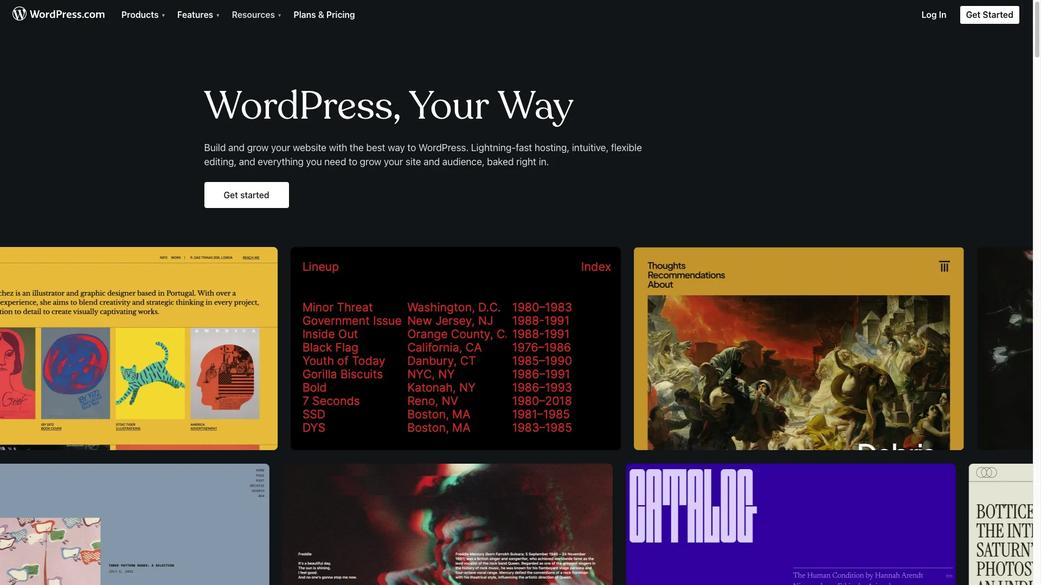 Task type: vqa. For each thing, say whether or not it's contained in the screenshot.
Progress Bar
no



Task type: locate. For each thing, give the bounding box(es) containing it.
0 horizontal spatial your
[[271, 142, 290, 153]]

started
[[983, 10, 1014, 20]]

features
[[177, 10, 215, 20]]

your down way
[[384, 156, 403, 168]]

to up site
[[407, 142, 416, 153]]

get started link
[[204, 182, 289, 208]]

theme issue image
[[639, 247, 969, 451]]

0 horizontal spatial to
[[349, 156, 357, 168]]

0 vertical spatial grow
[[247, 142, 269, 153]]

products
[[121, 10, 161, 20]]

with
[[329, 142, 347, 153]]

features button
[[171, 0, 225, 24]]

theme organizer image
[[0, 247, 283, 451]]

your up the everything
[[271, 142, 290, 153]]

your way
[[409, 81, 574, 131]]

grow up the everything
[[247, 142, 269, 153]]

0 vertical spatial get
[[966, 10, 981, 20]]

get for get started
[[224, 190, 238, 200]]

1 vertical spatial get
[[224, 190, 238, 200]]

grow down 'best'
[[360, 156, 381, 168]]

theme ctlg image
[[622, 464, 952, 586]]

fast
[[516, 142, 532, 153]]

1 horizontal spatial grow
[[360, 156, 381, 168]]

0 horizontal spatial get
[[224, 190, 238, 200]]

1 vertical spatial to
[[349, 156, 357, 168]]

resources button
[[225, 0, 287, 24]]

in
[[939, 10, 947, 20]]

theme luminance image
[[965, 464, 1041, 586]]

to
[[407, 142, 416, 153], [349, 156, 357, 168]]

plans
[[294, 10, 316, 20]]

grow
[[247, 142, 269, 153], [360, 156, 381, 168]]

0 horizontal spatial grow
[[247, 142, 269, 153]]

flexible
[[611, 142, 642, 153]]

resources
[[232, 10, 277, 20]]

hosting,
[[535, 142, 570, 153]]

audience,
[[442, 156, 485, 168]]

to down the
[[349, 156, 357, 168]]

and up editing,
[[228, 142, 245, 153]]

1 horizontal spatial your
[[384, 156, 403, 168]]

1 horizontal spatial get
[[966, 10, 981, 20]]

your
[[271, 142, 290, 153], [384, 156, 403, 168]]

get
[[966, 10, 981, 20], [224, 190, 238, 200]]

1 horizontal spatial to
[[407, 142, 416, 153]]

wordpress.
[[419, 142, 469, 153]]

editing,
[[204, 156, 237, 168]]

&
[[318, 10, 324, 20]]

website
[[293, 142, 327, 153]]

theme covr image
[[982, 247, 1041, 451]]

everything
[[258, 156, 304, 168]]

1 vertical spatial your
[[384, 156, 403, 168]]

the
[[350, 142, 364, 153]]

need
[[324, 156, 346, 168]]

and
[[228, 142, 245, 153], [239, 156, 255, 168], [424, 156, 440, 168]]

pricing
[[326, 10, 355, 20]]

wordpress.com logo image
[[12, 5, 105, 24]]

get inside wordpress.com element
[[966, 10, 981, 20]]



Task type: describe. For each thing, give the bounding box(es) containing it.
theme freddie image
[[279, 464, 609, 586]]

build and grow your website with the best way to wordpress. lightning-fast hosting, intuitive, flexible editing, and everything you need to grow your site and audience, baked right in.
[[204, 142, 642, 168]]

best
[[366, 142, 385, 153]]

and right site
[[424, 156, 440, 168]]

get for get started
[[966, 10, 981, 20]]

get started
[[224, 190, 269, 200]]

get started link
[[953, 0, 1033, 24]]

right
[[516, 156, 536, 168]]

plans & pricing
[[294, 10, 355, 20]]

wordpress.com navigation menu menu
[[0, 0, 1033, 586]]

and right editing,
[[239, 156, 255, 168]]

1 vertical spatial grow
[[360, 156, 381, 168]]

plans & pricing link
[[287, 0, 362, 24]]

way
[[388, 142, 405, 153]]

site
[[406, 156, 421, 168]]

baked
[[487, 156, 514, 168]]

theme line image
[[296, 247, 626, 451]]

products button
[[115, 0, 171, 24]]

theme ueno image
[[0, 464, 266, 586]]

log in
[[922, 10, 947, 20]]

lightning-
[[471, 142, 516, 153]]

in.
[[539, 156, 549, 168]]

0 vertical spatial your
[[271, 142, 290, 153]]

started
[[240, 190, 269, 200]]

log
[[922, 10, 937, 20]]

wordpress, your way
[[204, 81, 574, 131]]

wordpress,
[[204, 81, 401, 131]]

log in link
[[915, 0, 953, 24]]

you
[[306, 156, 322, 168]]

intuitive,
[[572, 142, 609, 153]]

get started
[[966, 10, 1014, 20]]

wordpress.com element
[[0, 0, 1033, 31]]

build
[[204, 142, 226, 153]]

0 vertical spatial to
[[407, 142, 416, 153]]



